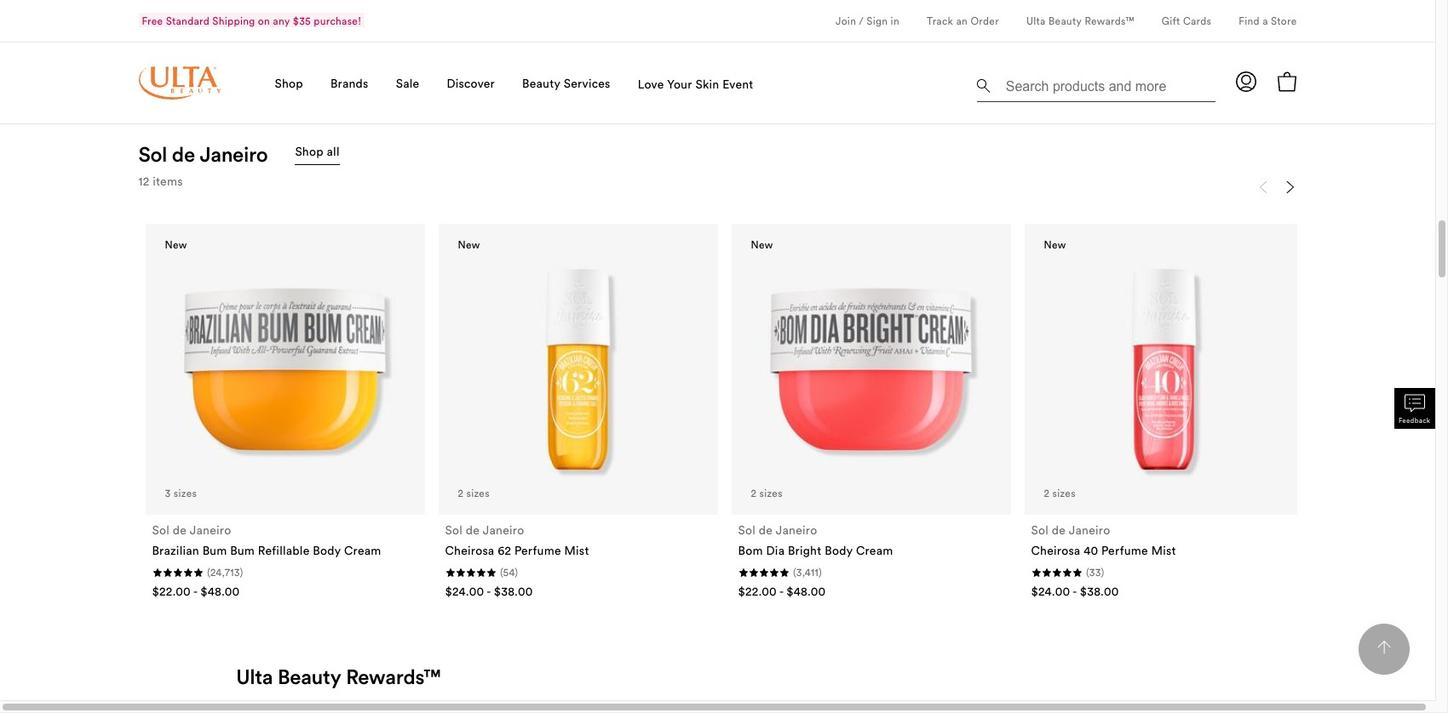 Task type: describe. For each thing, give the bounding box(es) containing it.
track an order
[[927, 14, 999, 27]]

of inside meet the icons award-winning, visibly firming body care in the warm gourmand scent of cheirosa 62.
[[363, 82, 375, 97]]

54
[[503, 567, 515, 579]]

shop button
[[275, 42, 303, 124]]

your
[[667, 76, 692, 92]]

all
[[327, 144, 340, 160]]

2 sizes for sol de janeiro cheirosa 62 perfume mist
[[458, 487, 490, 500]]

1 vertical spatial rewards™
[[346, 664, 441, 690]]

brands button
[[330, 42, 369, 124]]

love
[[638, 76, 664, 92]]

refillable
[[258, 544, 310, 559]]

gift
[[1162, 14, 1180, 27]]

sol de janeiro bom dia bright body cream
[[738, 523, 893, 559]]

skin.
[[1011, 82, 1037, 97]]

love your skin event
[[638, 76, 754, 92]]

sol de janeiro brazilian bum bum refillable body cream
[[152, 523, 381, 559]]

$48.00 for bright
[[787, 585, 826, 600]]

air.
[[820, 82, 837, 97]]

beauty inside button
[[1049, 14, 1082, 27]]

services
[[564, 75, 611, 91]]

that
[[619, 65, 641, 80]]

track
[[927, 14, 953, 27]]

scent
[[330, 82, 360, 97]]

find a store link
[[1239, 14, 1297, 30]]

previous slide image
[[1256, 180, 1270, 194]]

janeiro for sol de janeiro cheirosa 40 perfume mist
[[1069, 523, 1110, 539]]

de for sol de janeiro cheirosa 62 perfume mist
[[466, 523, 480, 539]]

3
[[165, 487, 171, 500]]

new for sol de janeiro cheirosa 40 perfume mist
[[1044, 238, 1066, 251]]

order
[[971, 14, 999, 27]]

de for sol de janeiro brazilian bum bum refillable body cream
[[173, 523, 187, 539]]

love your skin event link
[[638, 76, 754, 94]]

in inside meet the icons award-winning, visibly firming body care in the warm gourmand scent of cheirosa 62.
[[467, 65, 478, 80]]

sizes for sol de janeiro brazilian bum bum refillable body cream
[[174, 487, 197, 500]]

meet
[[236, 35, 284, 61]]

$24.00 - $38.00 for 62
[[445, 585, 533, 600]]

cream inside sol de janeiro brazilian bum bum refillable body cream
[[344, 544, 381, 559]]

cheirosa for sol de janeiro cheirosa 40 perfume mist
[[1031, 544, 1081, 559]]

sol for sol de janeiro cheirosa 40 perfume mist
[[1031, 523, 1049, 539]]

0 horizontal spatial ulta
[[236, 664, 273, 690]]

join / sign in button
[[836, 0, 900, 42]]

new for sol de janeiro cheirosa 62 perfume mist
[[458, 238, 480, 251]]

sol de janeiro
[[138, 141, 268, 167]]

$38.00 for 62
[[494, 585, 533, 600]]

find a store
[[1239, 14, 1297, 27]]

0 vertical spatial ulta beauty rewards™
[[1026, 14, 1135, 27]]

discover
[[447, 75, 495, 91]]

shipping
[[212, 14, 255, 27]]

shop all
[[295, 144, 340, 160]]

spritz on the irresistible scents that capture the brazilian spirit, from the feeling of sunshine on skin to breezy ocean air. (will cause compliments).
[[578, 35, 844, 114]]

irresistible
[[698, 35, 794, 61]]

your
[[1002, 35, 1043, 61]]

brighten
[[920, 35, 998, 61]]

new for sol de janeiro brazilian bum bum refillable body cream
[[165, 238, 187, 251]]

standard
[[166, 14, 210, 27]]

discover button
[[447, 42, 495, 124]]

sale button
[[396, 42, 419, 124]]

0 vertical spatial on
[[258, 14, 270, 27]]

sign
[[867, 14, 888, 27]]

$22.00 - $48.00 for dia
[[738, 585, 826, 600]]

de for sol de janeiro
[[172, 141, 195, 167]]

) for dia
[[819, 567, 822, 579]]

track an order link
[[927, 14, 999, 30]]

brighten your day gently retexturizing body care with fruit ahas for smooth, radiant skin.
[[920, 35, 1197, 97]]

ulta inside button
[[1026, 14, 1046, 27]]

radiant
[[968, 82, 1008, 97]]

Search products and more search field
[[1004, 68, 1210, 98]]

firming
[[366, 65, 406, 80]]

sol for sol de janeiro
[[138, 141, 167, 167]]

( for bum
[[207, 567, 210, 579]]

items
[[153, 174, 183, 189]]

brazilian inside sol de janeiro brazilian bum bum refillable body cream
[[152, 544, 199, 559]]

next slide image
[[1283, 180, 1297, 194]]

gift cards link
[[1162, 14, 1212, 30]]

body inside brighten your day gently retexturizing body care with fruit ahas for smooth, radiant skin.
[[1034, 65, 1062, 80]]

purchase!
[[314, 14, 361, 27]]

body inside meet the icons award-winning, visibly firming body care in the warm gourmand scent of cheirosa 62.
[[409, 65, 437, 80]]

0 items in bag image
[[1277, 71, 1297, 92]]

$22.00 for brazilian
[[152, 585, 191, 600]]

24,713
[[210, 567, 240, 579]]

log in to your ulta account image
[[1236, 71, 1256, 92]]

$24.00 for sol de janeiro cheirosa 62 perfume mist
[[445, 585, 484, 600]]

( for 62
[[500, 567, 503, 579]]

gently
[[920, 65, 957, 80]]

breezy
[[743, 82, 780, 97]]

2 for sol de janeiro cheirosa 62 perfume mist
[[458, 487, 464, 500]]

cause
[[607, 99, 639, 114]]

of inside spritz on the irresistible scents that capture the brazilian spirit, from the feeling of sunshine on skin to breezy ocean air. (will cause compliments).
[[619, 82, 631, 97]]

( 24,713 )
[[207, 567, 243, 579]]

dia
[[766, 544, 785, 559]]

mist for cheirosa 62 perfume mist
[[564, 544, 589, 559]]

store
[[1271, 14, 1297, 27]]

capture
[[644, 65, 687, 80]]

smooth,
[[920, 82, 965, 97]]

for
[[1182, 65, 1197, 80]]

sol for sol de janeiro brazilian bum bum refillable body cream
[[152, 523, 170, 539]]

skin
[[695, 76, 719, 92]]

- for 62
[[487, 585, 491, 600]]

scents
[[578, 65, 615, 80]]

join / sign in
[[836, 14, 900, 27]]

event
[[723, 76, 754, 92]]

cheirosa for sol de janeiro cheirosa 62 perfume mist
[[445, 544, 494, 559]]

spirit,
[[762, 65, 794, 80]]

award-
[[236, 65, 277, 80]]

1 vertical spatial ulta beauty rewards™
[[236, 664, 441, 690]]

compliments).
[[642, 99, 722, 114]]

2 vertical spatial beauty
[[278, 664, 341, 690]]

brazilian inside spritz on the irresistible scents that capture the brazilian spirit, from the feeling of sunshine on skin to breezy ocean air. (will cause compliments).
[[711, 65, 758, 80]]

from
[[797, 65, 823, 80]]

meet the icons award-winning, visibly firming body care in the warm gourmand scent of cheirosa 62.
[[236, 35, 499, 97]]

sizes for sol de janeiro cheirosa 62 perfume mist
[[466, 487, 490, 500]]

shop all link
[[295, 142, 340, 166]]

- for 40
[[1073, 585, 1077, 600]]

sol de janeiro product carousel region
[[138, 174, 1304, 638]]

33
[[1089, 567, 1101, 579]]

( for dia
[[793, 567, 796, 579]]

janeiro for sol de janeiro cheirosa 62 perfume mist
[[483, 523, 524, 539]]

messages bubble square menu image
[[1405, 393, 1425, 414]]

cream inside sol de janeiro bom dia bright body cream
[[856, 544, 893, 559]]

body inside sol de janeiro brazilian bum bum refillable body cream
[[313, 544, 341, 559]]

an
[[956, 14, 968, 27]]

( for 40
[[1086, 567, 1089, 579]]

fruit
[[1120, 65, 1144, 80]]

62
[[498, 544, 511, 559]]

janeiro for sol de janeiro brazilian bum bum refillable body cream
[[190, 523, 231, 539]]



Task type: locate. For each thing, give the bounding box(es) containing it.
de for sol de janeiro cheirosa 40 perfume mist
[[1052, 523, 1066, 539]]

shop left the all
[[295, 144, 324, 160]]

de
[[172, 141, 195, 167], [173, 523, 187, 539], [466, 523, 480, 539], [759, 523, 773, 539], [1052, 523, 1066, 539]]

1 $22.00 from the left
[[152, 585, 191, 600]]

$38.00 down ( 33 )
[[1080, 585, 1119, 600]]

1 $38.00 from the left
[[494, 585, 533, 600]]

0 horizontal spatial body
[[313, 544, 341, 559]]

janeiro inside sol de janeiro bom dia bright body cream
[[776, 523, 817, 539]]

$22.00 - $48.00 down 3,411
[[738, 585, 826, 600]]

in right sale button
[[467, 65, 478, 80]]

sizes for sol de janeiro bom dia bright body cream
[[759, 487, 783, 500]]

( down "bright"
[[793, 567, 796, 579]]

2 body from the left
[[825, 544, 853, 559]]

2 for sol de janeiro bom dia bright body cream
[[751, 487, 757, 500]]

1 ( from the left
[[207, 567, 210, 579]]

gift cards
[[1162, 14, 1212, 27]]

mist inside sol de janeiro cheirosa 40 perfume mist
[[1152, 544, 1176, 559]]

- for bum
[[193, 585, 197, 600]]

janeiro inside sol de janeiro cheirosa 62 perfume mist
[[483, 523, 524, 539]]

( down sol de janeiro brazilian bum bum refillable body cream
[[207, 567, 210, 579]]

care down day
[[1065, 65, 1089, 80]]

1 $22.00 - $48.00 from the left
[[152, 585, 240, 600]]

1 vertical spatial brazilian
[[152, 544, 199, 559]]

back to top image
[[1378, 642, 1391, 655]]

$24.00 - $38.00
[[445, 585, 533, 600], [1031, 585, 1119, 600]]

$24.00 down sol de janeiro cheirosa 40 perfume mist
[[1031, 585, 1070, 600]]

3 ) from the left
[[819, 567, 822, 579]]

) down sol de janeiro cheirosa 40 perfume mist
[[1101, 567, 1105, 579]]

janeiro inside sol de janeiro brazilian bum bum refillable body cream
[[190, 523, 231, 539]]

on left "any"
[[258, 14, 270, 27]]

free standard shipping on any $35 purchase!
[[142, 14, 361, 27]]

2 sizes for sol de janeiro cheirosa 40 perfume mist
[[1044, 487, 1076, 500]]

2 2 from the left
[[751, 487, 757, 500]]

$48.00 down 3,411
[[787, 585, 826, 600]]

4 new from the left
[[1044, 238, 1066, 251]]

care up '62.'
[[440, 65, 464, 80]]

mist for cheirosa 40 perfume mist
[[1152, 544, 1176, 559]]

1 $24.00 from the left
[[445, 585, 484, 600]]

$24.00 - $38.00 down '54'
[[445, 585, 533, 600]]

4 - from the left
[[1073, 585, 1077, 600]]

1 horizontal spatial beauty
[[522, 75, 561, 91]]

2 horizontal spatial on
[[686, 82, 700, 97]]

2 care from the left
[[1065, 65, 1089, 80]]

brazilian up to on the right top
[[711, 65, 758, 80]]

2 horizontal spatial cheirosa
[[1031, 544, 1081, 559]]

$35
[[293, 14, 311, 27]]

1 cream from the left
[[344, 544, 381, 559]]

1 bum from the left
[[202, 544, 227, 559]]

2 of from the left
[[619, 82, 631, 97]]

( 33 )
[[1086, 567, 1105, 579]]

perfume
[[515, 544, 561, 559], [1102, 544, 1148, 559]]

ocean
[[783, 82, 817, 97]]

( down 62 at the bottom
[[500, 567, 503, 579]]

sizes up sol de janeiro cheirosa 62 perfume mist
[[466, 487, 490, 500]]

1 $24.00 - $38.00 from the left
[[445, 585, 533, 600]]

in right sign
[[891, 14, 900, 27]]

beauty
[[1049, 14, 1082, 27], [522, 75, 561, 91], [278, 664, 341, 690]]

sol inside sol de janeiro bom dia bright body cream
[[738, 523, 756, 539]]

$24.00 - $38.00 for 40
[[1031, 585, 1119, 600]]

join
[[836, 14, 856, 27]]

1 horizontal spatial perfume
[[1102, 544, 1148, 559]]

1 2 sizes from the left
[[458, 487, 490, 500]]

12 items
[[138, 174, 183, 189]]

1 horizontal spatial ulta beauty rewards™
[[1026, 14, 1135, 27]]

1 mist from the left
[[564, 544, 589, 559]]

care inside meet the icons award-winning, visibly firming body care in the warm gourmand scent of cheirosa 62.
[[440, 65, 464, 80]]

2 sizes up sol de janeiro cheirosa 62 perfume mist
[[458, 487, 490, 500]]

$38.00 down ( 54 ) on the left bottom of the page
[[494, 585, 533, 600]]

0 horizontal spatial in
[[467, 65, 478, 80]]

sol inside sol de janeiro cheirosa 40 perfume mist
[[1031, 523, 1049, 539]]

beauty inside button
[[522, 75, 561, 91]]

shop right warm
[[275, 75, 303, 91]]

)
[[240, 567, 243, 579], [515, 567, 518, 579], [819, 567, 822, 579], [1101, 567, 1105, 579]]

$22.00
[[152, 585, 191, 600], [738, 585, 777, 600]]

bright
[[788, 544, 822, 559]]

2 sizes up sol de janeiro cheirosa 40 perfume mist
[[1044, 487, 1076, 500]]

2 ( from the left
[[500, 567, 503, 579]]

0 horizontal spatial mist
[[564, 544, 589, 559]]

$22.00 - $48.00 down the ( 24,713 )
[[152, 585, 240, 600]]

bom
[[738, 544, 763, 559]]

visibly
[[327, 65, 363, 80]]

1 horizontal spatial $48.00
[[787, 585, 826, 600]]

0 horizontal spatial cream
[[344, 544, 381, 559]]

2 $38.00 from the left
[[1080, 585, 1119, 600]]

1 ) from the left
[[240, 567, 243, 579]]

body inside sol de janeiro bom dia bright body cream
[[825, 544, 853, 559]]

1 body from the left
[[313, 544, 341, 559]]

sol de janeiro cheirosa 62 perfume mist image
[[466, 258, 690, 482]]

perfume right 62 at the bottom
[[515, 544, 561, 559]]

4 ( from the left
[[1086, 567, 1089, 579]]

$48.00
[[200, 585, 240, 600], [787, 585, 826, 600]]

on
[[258, 14, 270, 27], [636, 35, 659, 61], [686, 82, 700, 97]]

feeling
[[578, 82, 616, 97]]

1 horizontal spatial rewards™
[[1085, 14, 1135, 27]]

ulta beauty rewards™
[[1026, 14, 1135, 27], [236, 664, 441, 690]]

0 horizontal spatial of
[[363, 82, 375, 97]]

0 horizontal spatial $22.00 - $48.00
[[152, 585, 240, 600]]

1 new from the left
[[165, 238, 187, 251]]

4 sizes from the left
[[1052, 487, 1076, 500]]

3 2 sizes from the left
[[1044, 487, 1076, 500]]

1 - from the left
[[193, 585, 197, 600]]

perfume for 40
[[1102, 544, 1148, 559]]

de inside sol de janeiro cheirosa 62 perfume mist
[[466, 523, 480, 539]]

cream right "bright"
[[856, 544, 893, 559]]

perfume right '40'
[[1102, 544, 1148, 559]]

sizes
[[174, 487, 197, 500], [466, 487, 490, 500], [759, 487, 783, 500], [1052, 487, 1076, 500]]

cream right refillable
[[344, 544, 381, 559]]

1 2 from the left
[[458, 487, 464, 500]]

cheirosa down the firming
[[378, 82, 427, 97]]

of up cause
[[619, 82, 631, 97]]

1 horizontal spatial mist
[[1152, 544, 1176, 559]]

skin
[[703, 82, 725, 97]]

body
[[313, 544, 341, 559], [825, 544, 853, 559]]

0 horizontal spatial body
[[409, 65, 437, 80]]

sol de janeiro bom dia bright body cream image
[[759, 258, 983, 482]]

2 2 sizes from the left
[[751, 487, 783, 500]]

sol de janeiro cheirosa 40 perfume mist
[[1031, 523, 1176, 559]]

2 sizes up the dia
[[751, 487, 783, 500]]

find
[[1239, 14, 1260, 27]]

sale
[[396, 75, 419, 91]]

sol inside sol de janeiro cheirosa 62 perfume mist
[[445, 523, 463, 539]]

sol
[[138, 141, 167, 167], [152, 523, 170, 539], [445, 523, 463, 539], [738, 523, 756, 539], [1031, 523, 1049, 539]]

1 horizontal spatial brazilian
[[711, 65, 758, 80]]

$22.00 - $48.00 for bum
[[152, 585, 240, 600]]

mist
[[564, 544, 589, 559], [1152, 544, 1176, 559]]

on up capture
[[636, 35, 659, 61]]

sizes up the dia
[[759, 487, 783, 500]]

in inside 'button'
[[891, 14, 900, 27]]

1 $48.00 from the left
[[200, 585, 240, 600]]

cheirosa
[[378, 82, 427, 97], [445, 544, 494, 559], [1031, 544, 1081, 559]]

0 horizontal spatial 2
[[458, 487, 464, 500]]

0 horizontal spatial beauty
[[278, 664, 341, 690]]

) down sol de janeiro cheirosa 62 perfume mist
[[515, 567, 518, 579]]

0 vertical spatial in
[[891, 14, 900, 27]]

2 up bom
[[751, 487, 757, 500]]

2 sizes from the left
[[466, 487, 490, 500]]

1 horizontal spatial cream
[[856, 544, 893, 559]]

0 horizontal spatial $38.00
[[494, 585, 533, 600]]

2 ) from the left
[[515, 567, 518, 579]]

( 54 )
[[500, 567, 518, 579]]

2 mist from the left
[[1152, 544, 1176, 559]]

3 sizes
[[165, 487, 197, 500]]

sizes up sol de janeiro cheirosa 40 perfume mist
[[1052, 487, 1076, 500]]

1 vertical spatial on
[[636, 35, 659, 61]]

2 sizes
[[458, 487, 490, 500], [751, 487, 783, 500], [1044, 487, 1076, 500]]

spritz
[[578, 35, 632, 61]]

feedback
[[1399, 416, 1431, 425]]

) for 40
[[1101, 567, 1105, 579]]

$24.00 down sol de janeiro cheirosa 62 perfume mist
[[445, 585, 484, 600]]

1 horizontal spatial 2 sizes
[[751, 487, 783, 500]]

bum
[[202, 544, 227, 559], [230, 544, 255, 559]]

sol for sol de janeiro cheirosa 62 perfume mist
[[445, 523, 463, 539]]

) down "bright"
[[819, 567, 822, 579]]

3,411
[[796, 567, 819, 579]]

$38.00 for 40
[[1080, 585, 1119, 600]]

1 of from the left
[[363, 82, 375, 97]]

of
[[363, 82, 375, 97], [619, 82, 631, 97]]

ulta beauty rewards™ button
[[1026, 0, 1135, 42]]

$38.00
[[494, 585, 533, 600], [1080, 585, 1119, 600]]

de for sol de janeiro bom dia bright body cream
[[759, 523, 773, 539]]

1 sizes from the left
[[174, 487, 197, 500]]

1 horizontal spatial cheirosa
[[445, 544, 494, 559]]

1 horizontal spatial body
[[825, 544, 853, 559]]

gourmand
[[270, 82, 327, 97]]

1 horizontal spatial $38.00
[[1080, 585, 1119, 600]]

0 vertical spatial shop
[[275, 75, 303, 91]]

2 $22.00 - $48.00 from the left
[[738, 585, 826, 600]]

) down sol de janeiro brazilian bum bum refillable body cream
[[240, 567, 243, 579]]

- for dia
[[779, 585, 783, 600]]

0 horizontal spatial $22.00
[[152, 585, 191, 600]]

shop for shop all
[[295, 144, 324, 160]]

1 vertical spatial ulta
[[236, 664, 273, 690]]

2 bum from the left
[[230, 544, 255, 559]]

on up compliments).
[[686, 82, 700, 97]]

$24.00 for sol de janeiro cheirosa 40 perfume mist
[[1031, 585, 1070, 600]]

cheirosa left '40'
[[1031, 544, 1081, 559]]

0 vertical spatial rewards™
[[1085, 14, 1135, 27]]

shop for shop
[[275, 75, 303, 91]]

2
[[458, 487, 464, 500], [751, 487, 757, 500], [1044, 487, 1050, 500]]

0 horizontal spatial $48.00
[[200, 585, 240, 600]]

$22.00 - $48.00
[[152, 585, 240, 600], [738, 585, 826, 600]]

warm
[[236, 82, 267, 97]]

3 ( from the left
[[793, 567, 796, 579]]

2 sizes for sol de janeiro bom dia bright body cream
[[751, 487, 783, 500]]

cheirosa inside meet the icons award-winning, visibly firming body care in the warm gourmand scent of cheirosa 62.
[[378, 82, 427, 97]]

mist right 62 at the bottom
[[564, 544, 589, 559]]

2 for sol de janeiro cheirosa 40 perfume mist
[[1044, 487, 1050, 500]]

1 vertical spatial beauty
[[522, 75, 561, 91]]

0 horizontal spatial brazilian
[[152, 544, 199, 559]]

sunshine
[[634, 82, 682, 97]]

2 horizontal spatial 2 sizes
[[1044, 487, 1076, 500]]

cards
[[1183, 14, 1212, 27]]

-
[[193, 585, 197, 600], [487, 585, 491, 600], [779, 585, 783, 600], [1073, 585, 1077, 600]]

brazilian
[[711, 65, 758, 80], [152, 544, 199, 559]]

with
[[1093, 65, 1117, 80]]

body right "bright"
[[825, 544, 853, 559]]

care
[[440, 65, 464, 80], [1065, 65, 1089, 80]]

shop
[[275, 75, 303, 91], [295, 144, 324, 160]]

rewards™ inside button
[[1085, 14, 1135, 27]]

) for bum
[[240, 567, 243, 579]]

1 horizontal spatial ulta
[[1026, 14, 1046, 27]]

1 vertical spatial shop
[[295, 144, 324, 160]]

mist inside sol de janeiro cheirosa 62 perfume mist
[[564, 544, 589, 559]]

1 horizontal spatial $24.00
[[1031, 585, 1070, 600]]

1 horizontal spatial $22.00 - $48.00
[[738, 585, 826, 600]]

0 vertical spatial brazilian
[[711, 65, 758, 80]]

new for sol de janeiro bom dia bright body cream
[[751, 238, 773, 251]]

icons
[[323, 35, 371, 61]]

1 body from the left
[[409, 65, 437, 80]]

2 up sol de janeiro cheirosa 40 perfume mist
[[1044, 487, 1050, 500]]

of down the firming
[[363, 82, 375, 97]]

janeiro
[[200, 141, 268, 167], [190, 523, 231, 539], [483, 523, 524, 539], [776, 523, 817, 539], [1069, 523, 1110, 539]]

$22.00 for bom
[[738, 585, 777, 600]]

0 horizontal spatial $24.00
[[445, 585, 484, 600]]

bum up the ( 24,713 )
[[202, 544, 227, 559]]

$24.00 - $38.00 down 33
[[1031, 585, 1119, 600]]

$48.00 for bum
[[200, 585, 240, 600]]

2 $22.00 from the left
[[738, 585, 777, 600]]

free
[[142, 14, 163, 27]]

body up '62.'
[[409, 65, 437, 80]]

bum up 24,713
[[230, 544, 255, 559]]

sizes right 3 on the bottom left of the page
[[174, 487, 197, 500]]

any
[[273, 14, 290, 27]]

janeiro inside sol de janeiro cheirosa 40 perfume mist
[[1069, 523, 1110, 539]]

1 vertical spatial in
[[467, 65, 478, 80]]

0 horizontal spatial bum
[[202, 544, 227, 559]]

2 body from the left
[[1034, 65, 1062, 80]]

0 horizontal spatial perfume
[[515, 544, 561, 559]]

sol de janeiro cheirosa 62 perfume mist
[[445, 523, 589, 559]]

janeiro up "bright"
[[776, 523, 817, 539]]

de inside sol de janeiro bom dia bright body cream
[[759, 523, 773, 539]]

1 horizontal spatial bum
[[230, 544, 255, 559]]

0 vertical spatial beauty
[[1049, 14, 1082, 27]]

2 $48.00 from the left
[[787, 585, 826, 600]]

perfume for 62
[[515, 544, 561, 559]]

1 perfume from the left
[[515, 544, 561, 559]]

2 perfume from the left
[[1102, 544, 1148, 559]]

2 - from the left
[[487, 585, 491, 600]]

de inside sol de janeiro cheirosa 40 perfume mist
[[1052, 523, 1066, 539]]

sol de janeiro cheirosa 40 perfume mist image
[[1052, 258, 1276, 482]]

1 horizontal spatial body
[[1034, 65, 1062, 80]]

perfume inside sol de janeiro cheirosa 62 perfume mist
[[515, 544, 561, 559]]

brazilian down 3 sizes
[[152, 544, 199, 559]]

cheirosa inside sol de janeiro cheirosa 62 perfume mist
[[445, 544, 494, 559]]

perfume inside sol de janeiro cheirosa 40 perfume mist
[[1102, 544, 1148, 559]]

) for 62
[[515, 567, 518, 579]]

( down '40'
[[1086, 567, 1089, 579]]

1 horizontal spatial care
[[1065, 65, 1089, 80]]

2 up sol de janeiro cheirosa 62 perfume mist
[[458, 487, 464, 500]]

None search field
[[977, 65, 1215, 106]]

/
[[859, 14, 864, 27]]

1 horizontal spatial on
[[636, 35, 659, 61]]

2 $24.00 from the left
[[1031, 585, 1070, 600]]

janeiro down warm
[[200, 141, 268, 167]]

mist right '40'
[[1152, 544, 1176, 559]]

0 horizontal spatial rewards™
[[346, 664, 441, 690]]

brands
[[330, 75, 369, 91]]

1 horizontal spatial $22.00
[[738, 585, 777, 600]]

beauty services button
[[522, 42, 611, 124]]

4 ) from the left
[[1101, 567, 1105, 579]]

2 new from the left
[[458, 238, 480, 251]]

3 2 from the left
[[1044, 487, 1050, 500]]

janeiro up 62 at the bottom
[[483, 523, 524, 539]]

0 horizontal spatial ulta beauty rewards™
[[236, 664, 441, 690]]

cheirosa inside sol de janeiro cheirosa 40 perfume mist
[[1031, 544, 1081, 559]]

0 horizontal spatial on
[[258, 14, 270, 27]]

2 cream from the left
[[856, 544, 893, 559]]

sol for sol de janeiro bom dia bright body cream
[[738, 523, 756, 539]]

1 horizontal spatial of
[[619, 82, 631, 97]]

$48.00 down the ( 24,713 )
[[200, 585, 240, 600]]

beauty services
[[522, 75, 611, 91]]

0 horizontal spatial 2 sizes
[[458, 487, 490, 500]]

2 vertical spatial on
[[686, 82, 700, 97]]

janeiro for sol de janeiro
[[200, 141, 268, 167]]

sol inside sol de janeiro brazilian bum bum refillable body cream
[[152, 523, 170, 539]]

janeiro for sol de janeiro bom dia bright body cream
[[776, 523, 817, 539]]

62.
[[431, 82, 448, 97]]

(will
[[578, 99, 604, 114]]

1 care from the left
[[440, 65, 464, 80]]

body down day
[[1034, 65, 1062, 80]]

3 - from the left
[[779, 585, 783, 600]]

0 horizontal spatial care
[[440, 65, 464, 80]]

de inside sol de janeiro brazilian bum bum refillable body cream
[[173, 523, 187, 539]]

a
[[1263, 14, 1268, 27]]

2 $24.00 - $38.00 from the left
[[1031, 585, 1119, 600]]

sol de janeiro brazilian bum bum refillable body cream image
[[173, 258, 397, 482]]

ahas
[[1147, 65, 1178, 80]]

2 horizontal spatial beauty
[[1049, 14, 1082, 27]]

0 horizontal spatial cheirosa
[[378, 82, 427, 97]]

1 horizontal spatial $24.00 - $38.00
[[1031, 585, 1119, 600]]

0 vertical spatial ulta
[[1026, 14, 1046, 27]]

1 horizontal spatial in
[[891, 14, 900, 27]]

2 horizontal spatial 2
[[1044, 487, 1050, 500]]

janeiro up the ( 24,713 )
[[190, 523, 231, 539]]

care inside brighten your day gently retexturizing body care with fruit ahas for smooth, radiant skin.
[[1065, 65, 1089, 80]]

day
[[1048, 35, 1081, 61]]

janeiro up '40'
[[1069, 523, 1110, 539]]

1 horizontal spatial 2
[[751, 487, 757, 500]]

3 sizes from the left
[[759, 487, 783, 500]]

sizes for sol de janeiro cheirosa 40 perfume mist
[[1052, 487, 1076, 500]]

to
[[728, 82, 740, 97]]

body right refillable
[[313, 544, 341, 559]]

12
[[138, 174, 149, 189]]

cheirosa left 62 at the bottom
[[445, 544, 494, 559]]

0 horizontal spatial $24.00 - $38.00
[[445, 585, 533, 600]]

go to ulta beauty homepage image
[[138, 66, 220, 100]]

retexturizing
[[960, 65, 1031, 80]]

3 new from the left
[[751, 238, 773, 251]]



Task type: vqa. For each thing, say whether or not it's contained in the screenshot.
Sol de Janeiro Cheirosa 40 Perfume Mist de
yes



